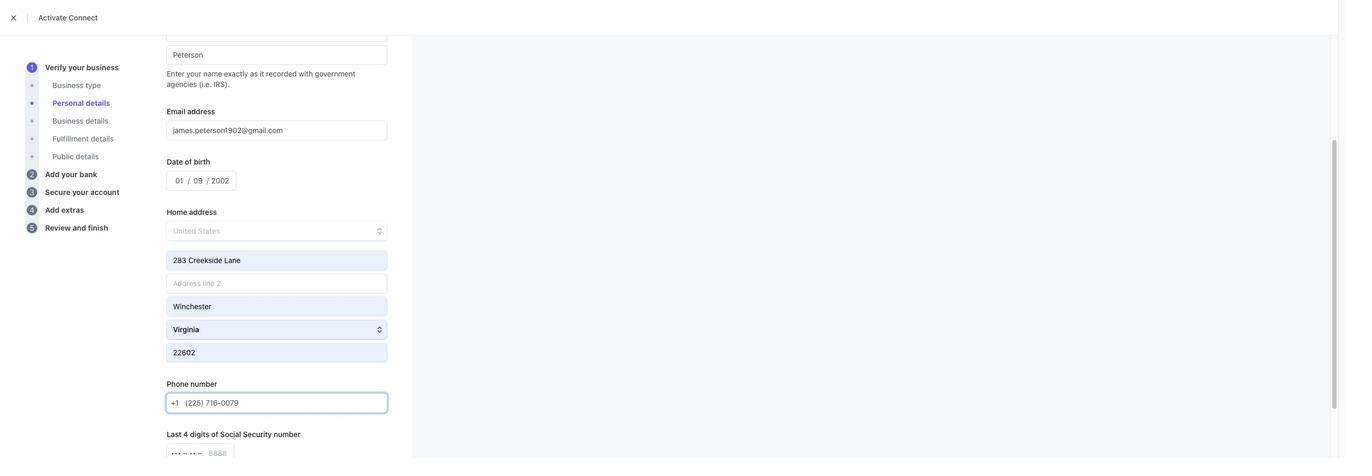 Task type: describe. For each thing, give the bounding box(es) containing it.
bank
[[79, 170, 97, 179]]

1 vertical spatial 4
[[183, 430, 188, 439]]

business details
[[52, 116, 109, 125]]

add your bank
[[45, 170, 97, 179]]

government
[[315, 69, 355, 78]]

social
[[220, 430, 241, 439]]

2 / from the left
[[207, 176, 209, 185]]

personal details
[[52, 99, 110, 107]]

as
[[250, 69, 258, 78]]

Last name text field
[[167, 46, 387, 64]]

••• – •• –
[[171, 449, 202, 458]]

agencies
[[167, 80, 197, 89]]

type
[[85, 81, 101, 90]]

with
[[299, 69, 313, 78]]

enter your name exactly as it recorded with government agencies (i.e. irs).
[[167, 69, 355, 89]]

0 horizontal spatial number
[[191, 380, 217, 388]]

business type link
[[52, 80, 101, 91]]

••• – •• – button
[[167, 444, 202, 458]]

2
[[30, 170, 34, 179]]

birth
[[194, 157, 210, 166]]

0 vertical spatial 4
[[30, 206, 34, 214]]

3
[[30, 188, 34, 197]]

0 horizontal spatial of
[[185, 157, 192, 166]]

••
[[189, 449, 196, 458]]

City text field
[[167, 297, 387, 316]]

•••
[[171, 449, 181, 458]]

details for fulfillment details
[[91, 134, 114, 143]]

your for add
[[61, 170, 78, 179]]

review and finish
[[45, 223, 108, 232]]

your for enter
[[187, 69, 201, 78]]

account
[[90, 188, 119, 197]]

your for secure
[[72, 188, 88, 197]]

activate
[[38, 13, 67, 22]]

secure
[[45, 188, 70, 197]]

date of birth
[[167, 157, 210, 166]]

Phone number telephone field
[[179, 394, 387, 413]]

your for verify
[[68, 63, 85, 72]]

add extras
[[45, 206, 84, 214]]

review
[[45, 223, 71, 232]]

ZIP text field
[[167, 343, 387, 362]]

email
[[167, 107, 185, 116]]

phone number
[[167, 380, 217, 388]]

verify your business link
[[45, 62, 119, 73]]

finish
[[88, 223, 108, 232]]

digits
[[190, 430, 209, 439]]

business
[[86, 63, 119, 72]]

connect
[[69, 13, 98, 22]]

Address line 1 text field
[[167, 251, 387, 270]]

it
[[260, 69, 264, 78]]

2 – from the left
[[198, 449, 202, 458]]

phone
[[167, 380, 189, 388]]

add your bank link
[[45, 169, 97, 180]]

activate connect
[[38, 13, 98, 22]]

home
[[167, 208, 187, 217]]

Day text field
[[190, 171, 207, 190]]

details for public details
[[76, 152, 99, 161]]

and
[[73, 223, 86, 232]]

verify
[[45, 63, 67, 72]]



Task type: locate. For each thing, give the bounding box(es) containing it.
+ 1
[[171, 398, 179, 407]]

details
[[86, 99, 110, 107], [85, 116, 109, 125], [91, 134, 114, 143], [76, 152, 99, 161]]

business
[[52, 81, 84, 90], [52, 116, 84, 125]]

business for business type
[[52, 81, 84, 90]]

name
[[203, 69, 222, 78]]

4 right last on the bottom left of page
[[183, 430, 188, 439]]

details down 'type' at the top
[[86, 99, 110, 107]]

0 horizontal spatial 1
[[30, 63, 34, 72]]

1 down phone
[[175, 398, 179, 407]]

security
[[243, 430, 272, 439]]

recorded
[[266, 69, 297, 78]]

personal details link
[[52, 98, 110, 109]]

add extras link
[[45, 205, 84, 215]]

details down business details link
[[91, 134, 114, 143]]

your down public details link
[[61, 170, 78, 179]]

details up fulfillment details
[[85, 116, 109, 125]]

1 vertical spatial number
[[274, 430, 301, 439]]

add down secure
[[45, 206, 60, 214]]

number
[[191, 380, 217, 388], [274, 430, 301, 439]]

details for business details
[[85, 116, 109, 125]]

Address line 2 text field
[[167, 274, 387, 293]]

add
[[45, 170, 60, 179], [45, 206, 60, 214]]

0 vertical spatial address
[[187, 107, 215, 116]]

2 add from the top
[[45, 206, 60, 214]]

0 vertical spatial add
[[45, 170, 60, 179]]

business inside business type link
[[52, 81, 84, 90]]

address right home at the top of the page
[[189, 208, 217, 217]]

1 business from the top
[[52, 81, 84, 90]]

of right the date
[[185, 157, 192, 166]]

secure your account link
[[45, 187, 119, 198]]

add for add extras
[[45, 206, 60, 214]]

last 4 digits of social security number
[[167, 430, 301, 439]]

1 horizontal spatial –
[[198, 449, 202, 458]]

your up business type
[[68, 63, 85, 72]]

1 – from the left
[[183, 449, 187, 458]]

1 / from the left
[[188, 176, 190, 185]]

4 up 5
[[30, 206, 34, 214]]

verify your business
[[45, 63, 119, 72]]

1 add from the top
[[45, 170, 60, 179]]

business inside business details link
[[52, 116, 84, 125]]

0 horizontal spatial /
[[188, 176, 190, 185]]

fulfillment details link
[[52, 134, 114, 144]]

4
[[30, 206, 34, 214], [183, 430, 188, 439]]

1
[[30, 63, 34, 72], [175, 398, 179, 407]]

fulfillment details
[[52, 134, 114, 143]]

of
[[185, 157, 192, 166], [211, 430, 218, 439]]

0 horizontal spatial 4
[[30, 206, 34, 214]]

your inside enter your name exactly as it recorded with government agencies (i.e. irs).
[[187, 69, 201, 78]]

address right "email" at the top of the page
[[187, 107, 215, 116]]

home address
[[167, 208, 217, 217]]

business type
[[52, 81, 101, 90]]

0 vertical spatial of
[[185, 157, 192, 166]]

0 vertical spatial number
[[191, 380, 217, 388]]

address
[[187, 107, 215, 116], [189, 208, 217, 217]]

1 horizontal spatial /
[[207, 176, 209, 185]]

business down personal on the top left of page
[[52, 116, 84, 125]]

public
[[52, 152, 74, 161]]

irs).
[[214, 80, 230, 89]]

0 vertical spatial 1
[[30, 63, 34, 72]]

add for add your bank
[[45, 170, 60, 179]]

address for email address
[[187, 107, 215, 116]]

1 left the verify
[[30, 63, 34, 72]]

your
[[68, 63, 85, 72], [187, 69, 201, 78], [61, 170, 78, 179], [72, 188, 88, 197]]

business up personal on the top left of page
[[52, 81, 84, 90]]

1 horizontal spatial number
[[274, 430, 301, 439]]

add up secure
[[45, 170, 60, 179]]

number right security
[[274, 430, 301, 439]]

1 vertical spatial of
[[211, 430, 218, 439]]

secure your account
[[45, 188, 119, 197]]

personal
[[52, 99, 84, 107]]

email address
[[167, 107, 215, 116]]

1 horizontal spatial 4
[[183, 430, 188, 439]]

+
[[171, 398, 175, 407]]

details up "bank"
[[76, 152, 99, 161]]

your up extras
[[72, 188, 88, 197]]

– right ••
[[198, 449, 202, 458]]

public details link
[[52, 152, 99, 162]]

1 horizontal spatial of
[[211, 430, 218, 439]]

1 vertical spatial add
[[45, 206, 60, 214]]

business details link
[[52, 116, 109, 126]]

extras
[[61, 206, 84, 214]]

business for business details
[[52, 116, 84, 125]]

address for home address
[[189, 208, 217, 217]]

2 business from the top
[[52, 116, 84, 125]]

Email address email field
[[167, 121, 387, 140]]

(i.e.
[[199, 80, 212, 89]]

fulfillment
[[52, 134, 89, 143]]

/ down birth
[[207, 176, 209, 185]]

5
[[30, 223, 34, 232]]

enter
[[167, 69, 185, 78]]

details for personal details
[[86, 99, 110, 107]]

Date of birth text field
[[171, 171, 188, 190]]

1 vertical spatial address
[[189, 208, 217, 217]]

/
[[188, 176, 190, 185], [207, 176, 209, 185]]

/ down date of birth
[[188, 176, 190, 185]]

last
[[167, 430, 182, 439]]

exactly
[[224, 69, 248, 78]]

date
[[167, 157, 183, 166]]

Last 4 digits of Social Security number telephone field
[[202, 444, 234, 458]]

0 horizontal spatial –
[[183, 449, 187, 458]]

– left ••
[[183, 449, 187, 458]]

1 horizontal spatial 1
[[175, 398, 179, 407]]

your up (i.e.
[[187, 69, 201, 78]]

review and finish link
[[45, 223, 108, 233]]

public details
[[52, 152, 99, 161]]

Year text field
[[209, 171, 232, 190]]

1 vertical spatial 1
[[175, 398, 179, 407]]

0 vertical spatial business
[[52, 81, 84, 90]]

of right digits
[[211, 430, 218, 439]]

number right phone
[[191, 380, 217, 388]]

1 vertical spatial business
[[52, 116, 84, 125]]

–
[[183, 449, 187, 458], [198, 449, 202, 458]]



Task type: vqa. For each thing, say whether or not it's contained in the screenshot.
status in the the Email domain verification Receive a notification if there is an update to the verification status of your custom email domain.
no



